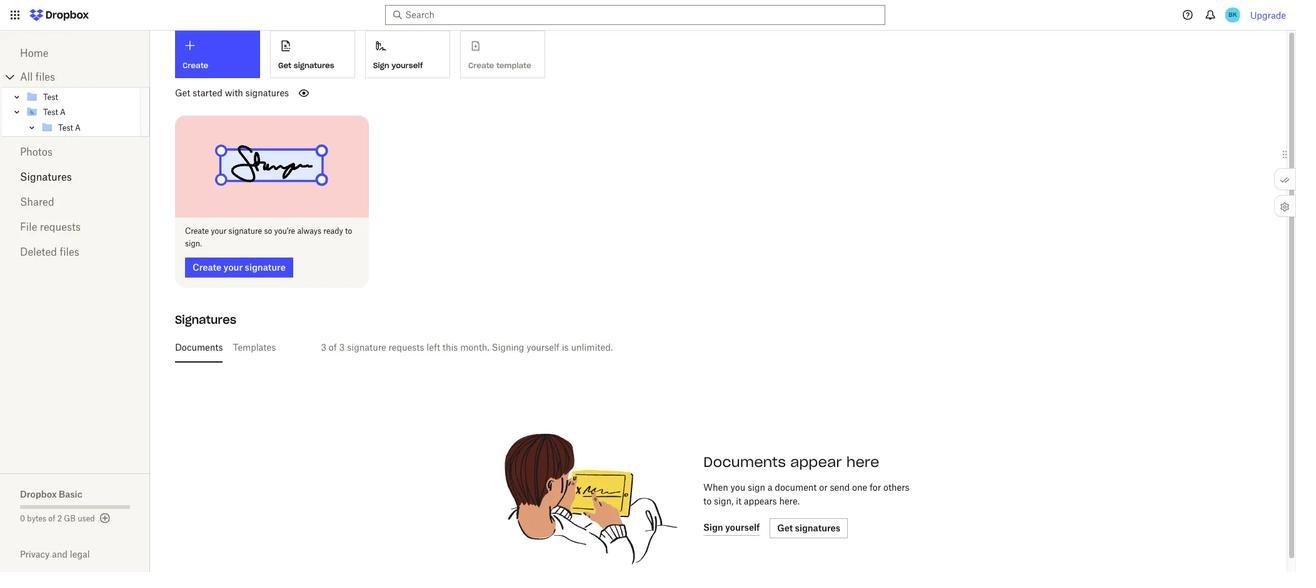 Task type: locate. For each thing, give the bounding box(es) containing it.
1 vertical spatial your
[[224, 262, 243, 272]]

0 vertical spatial create
[[183, 61, 208, 70]]

0 vertical spatial sign yourself
[[373, 61, 423, 70]]

your inside create your signature so you're always ready to sign.
[[211, 226, 227, 235]]

yourself
[[392, 61, 423, 70], [527, 342, 560, 352], [725, 522, 760, 533]]

1 vertical spatial get
[[175, 88, 190, 98]]

gb
[[64, 514, 76, 523]]

files right all
[[35, 71, 55, 83]]

0 vertical spatial files
[[35, 71, 55, 83]]

when
[[704, 482, 728, 492]]

documents
[[175, 342, 223, 352], [704, 453, 786, 471]]

0 horizontal spatial to
[[345, 226, 352, 235]]

to
[[345, 226, 352, 235], [704, 496, 712, 506]]

1 vertical spatial get signatures button
[[770, 518, 848, 538]]

0 vertical spatial signatures
[[20, 171, 72, 183]]

get up get started with signatures
[[278, 61, 291, 70]]

all files
[[20, 71, 55, 83]]

1 horizontal spatial 3
[[339, 342, 345, 352]]

to down when
[[704, 496, 712, 506]]

one
[[852, 482, 868, 492]]

signatures up documents tab
[[175, 312, 236, 327]]

deleted
[[20, 246, 57, 258]]

1 vertical spatial requests
[[389, 342, 424, 352]]

test a down test 'link'
[[43, 107, 66, 117]]

requests left left
[[389, 342, 424, 352]]

1 vertical spatial sign yourself button
[[704, 521, 760, 536]]

create for create your signature so you're always ready to sign.
[[185, 226, 209, 235]]

0 horizontal spatial documents
[[175, 342, 223, 352]]

sign yourself
[[373, 61, 423, 70], [704, 522, 760, 533]]

a down test 'link'
[[60, 107, 66, 117]]

1 horizontal spatial of
[[329, 342, 337, 352]]

documents up you
[[704, 453, 786, 471]]

left
[[427, 342, 440, 352]]

file requests link
[[20, 215, 130, 240]]

files down file requests link
[[60, 246, 79, 258]]

1 horizontal spatial get signatures
[[777, 523, 841, 533]]

1 horizontal spatial yourself
[[527, 342, 560, 352]]

signature inside button
[[245, 262, 286, 272]]

1 horizontal spatial files
[[60, 246, 79, 258]]

you're
[[274, 226, 295, 235]]

0
[[20, 514, 25, 523]]

1 horizontal spatial get signatures button
[[770, 518, 848, 538]]

signature inside create your signature so you're always ready to sign.
[[229, 226, 262, 235]]

test
[[43, 92, 58, 102], [43, 107, 58, 117], [58, 123, 73, 132]]

create your signature button
[[185, 257, 293, 277]]

home
[[20, 47, 48, 59]]

signatures up shared
[[20, 171, 72, 183]]

1 horizontal spatial requests
[[389, 342, 424, 352]]

3 of 3 signature requests left this month. signing yourself is unlimited.
[[321, 342, 613, 352]]

deleted files
[[20, 246, 79, 258]]

0 vertical spatial signature
[[229, 226, 262, 235]]

create inside create your signature button
[[193, 262, 221, 272]]

0 horizontal spatial of
[[48, 514, 55, 523]]

send
[[830, 482, 850, 492]]

0 horizontal spatial yourself
[[392, 61, 423, 70]]

unlimited.
[[571, 342, 613, 352]]

1 vertical spatial signature
[[245, 262, 286, 272]]

used
[[78, 514, 95, 523]]

create for create
[[183, 61, 208, 70]]

test a link
[[26, 104, 138, 119], [41, 120, 138, 135]]

0 horizontal spatial requests
[[40, 221, 81, 233]]

create up sign.
[[185, 226, 209, 235]]

to right ready
[[345, 226, 352, 235]]

get signatures button
[[270, 31, 355, 78], [770, 518, 848, 538]]

all files tree
[[2, 67, 150, 137]]

your
[[211, 226, 227, 235], [224, 262, 243, 272]]

requests up "deleted files"
[[40, 221, 81, 233]]

test down test 'link'
[[43, 107, 58, 117]]

ready
[[324, 226, 343, 235]]

1 vertical spatial sign yourself
[[704, 522, 760, 533]]

0 horizontal spatial 3
[[321, 342, 326, 352]]

your down create your signature so you're always ready to sign.
[[224, 262, 243, 272]]

1 vertical spatial create
[[185, 226, 209, 235]]

0 horizontal spatial get
[[175, 88, 190, 98]]

dropbox
[[20, 489, 57, 500]]

your inside button
[[224, 262, 243, 272]]

tab list
[[175, 332, 1262, 362]]

0 vertical spatial documents
[[175, 342, 223, 352]]

get down here.
[[777, 523, 793, 533]]

files
[[35, 71, 55, 83], [60, 246, 79, 258]]

0 vertical spatial to
[[345, 226, 352, 235]]

global header element
[[0, 0, 1296, 31]]

this
[[443, 342, 458, 352]]

home link
[[20, 41, 130, 66]]

sign
[[373, 61, 389, 70], [704, 522, 723, 533]]

2 vertical spatial yourself
[[725, 522, 760, 533]]

a
[[60, 107, 66, 117], [75, 123, 81, 132]]

signatures
[[20, 171, 72, 183], [175, 312, 236, 327]]

upgrade link
[[1251, 10, 1286, 20]]

signature
[[229, 226, 262, 235], [245, 262, 286, 272], [347, 342, 386, 352]]

0 vertical spatial sign
[[373, 61, 389, 70]]

0 vertical spatial yourself
[[392, 61, 423, 70]]

group
[[2, 87, 150, 137]]

or
[[819, 482, 828, 492]]

others
[[884, 482, 910, 492]]

2 horizontal spatial yourself
[[725, 522, 760, 533]]

0 horizontal spatial sign yourself
[[373, 61, 423, 70]]

get signatures
[[278, 61, 334, 70], [777, 523, 841, 533]]

all
[[20, 71, 33, 83]]

test a link down all files link
[[26, 104, 138, 119]]

test a
[[43, 107, 66, 117], [58, 123, 81, 132]]

1 horizontal spatial sign
[[704, 522, 723, 533]]

create down sign.
[[193, 262, 221, 272]]

sign yourself inside button
[[373, 61, 423, 70]]

create inside create your signature so you're always ready to sign.
[[185, 226, 209, 235]]

1 vertical spatial signatures
[[175, 312, 236, 327]]

here
[[847, 453, 880, 471]]

when you sign a document or send one for others to sign, it appears here.
[[704, 482, 910, 506]]

of
[[329, 342, 337, 352], [48, 514, 55, 523]]

test link
[[26, 89, 138, 104]]

0 horizontal spatial signatures
[[246, 88, 289, 98]]

0 horizontal spatial sign
[[373, 61, 389, 70]]

get
[[278, 61, 291, 70], [175, 88, 190, 98], [777, 523, 793, 533]]

requests
[[40, 221, 81, 233], [389, 342, 424, 352]]

files inside tree
[[35, 71, 55, 83]]

create
[[183, 61, 208, 70], [185, 226, 209, 235], [193, 262, 221, 272]]

a up photos link
[[75, 123, 81, 132]]

documents for documents appear here
[[704, 453, 786, 471]]

0 horizontal spatial signatures
[[20, 171, 72, 183]]

1 horizontal spatial to
[[704, 496, 712, 506]]

so
[[264, 226, 272, 235]]

your up the create your signature
[[211, 226, 227, 235]]

1 vertical spatial to
[[704, 496, 712, 506]]

sign.
[[185, 239, 202, 248]]

1 vertical spatial test
[[43, 107, 58, 117]]

1 horizontal spatial documents
[[704, 453, 786, 471]]

0 vertical spatial test a link
[[26, 104, 138, 119]]

1 vertical spatial sign
[[704, 522, 723, 533]]

test down the all files
[[43, 92, 58, 102]]

0 vertical spatial requests
[[40, 221, 81, 233]]

document
[[775, 482, 817, 492]]

0 vertical spatial get signatures
[[278, 61, 334, 70]]

signature for create your signature so you're always ready to sign.
[[229, 226, 262, 235]]

sign yourself button
[[365, 31, 450, 78], [704, 521, 760, 536]]

bk button
[[1223, 5, 1243, 25]]

test up photos link
[[58, 123, 73, 132]]

create inside create dropdown button
[[183, 61, 208, 70]]

create up started
[[183, 61, 208, 70]]

1 horizontal spatial get
[[278, 61, 291, 70]]

0 horizontal spatial get signatures button
[[270, 31, 355, 78]]

0 vertical spatial get signatures button
[[270, 31, 355, 78]]

test a up photos link
[[58, 123, 81, 132]]

1 vertical spatial documents
[[704, 453, 786, 471]]

2 vertical spatial create
[[193, 262, 221, 272]]

2 horizontal spatial get
[[777, 523, 793, 533]]

signature for create your signature
[[245, 262, 286, 272]]

1 vertical spatial of
[[48, 514, 55, 523]]

0 vertical spatial a
[[60, 107, 66, 117]]

2 horizontal spatial signatures
[[795, 523, 841, 533]]

0 vertical spatial test
[[43, 92, 58, 102]]

0 bytes of 2 gb used
[[20, 514, 95, 523]]

create your signature
[[193, 262, 286, 272]]

signatures
[[294, 61, 334, 70], [246, 88, 289, 98], [795, 523, 841, 533]]

shared link
[[20, 189, 130, 215]]

1 vertical spatial test a
[[58, 123, 81, 132]]

0 horizontal spatial files
[[35, 71, 55, 83]]

3
[[321, 342, 326, 352], [339, 342, 345, 352]]

get started with signatures
[[175, 88, 289, 98]]

1 vertical spatial a
[[75, 123, 81, 132]]

2 vertical spatial test
[[58, 123, 73, 132]]

get left started
[[175, 88, 190, 98]]

1 horizontal spatial sign yourself button
[[704, 521, 760, 536]]

signatures link
[[20, 164, 130, 189]]

it
[[736, 496, 742, 506]]

0 horizontal spatial sign yourself button
[[365, 31, 450, 78]]

test a link up photos link
[[41, 120, 138, 135]]

appears
[[744, 496, 777, 506]]

with
[[225, 88, 243, 98]]

1 horizontal spatial signatures
[[294, 61, 334, 70]]

bytes
[[27, 514, 46, 523]]

0 vertical spatial your
[[211, 226, 227, 235]]

documents left templates
[[175, 342, 223, 352]]

1 vertical spatial files
[[60, 246, 79, 258]]



Task type: vqa. For each thing, say whether or not it's contained in the screenshot.
English
no



Task type: describe. For each thing, give the bounding box(es) containing it.
1 3 from the left
[[321, 342, 326, 352]]

2 vertical spatial signatures
[[795, 523, 841, 533]]

documents tab
[[175, 332, 223, 362]]

templates tab
[[233, 332, 276, 362]]

0 vertical spatial signatures
[[294, 61, 334, 70]]

test inside 'link'
[[43, 92, 58, 102]]

0 vertical spatial of
[[329, 342, 337, 352]]

group containing test
[[2, 87, 150, 137]]

1 horizontal spatial a
[[75, 123, 81, 132]]

templates
[[233, 342, 276, 352]]

your for create your signature
[[224, 262, 243, 272]]

shared
[[20, 196, 54, 208]]

privacy and legal link
[[20, 549, 150, 560]]

2 vertical spatial get
[[777, 523, 793, 533]]

0 vertical spatial get
[[278, 61, 291, 70]]

privacy
[[20, 549, 50, 560]]

for
[[870, 482, 881, 492]]

file requests
[[20, 221, 81, 233]]

dropbox logo - go to the homepage image
[[25, 5, 93, 25]]

to inside when you sign a document or send one for others to sign, it appears here.
[[704, 496, 712, 506]]

2 3 from the left
[[339, 342, 345, 352]]

your for create your signature so you're always ready to sign.
[[211, 226, 227, 235]]

is
[[562, 342, 569, 352]]

files for deleted files
[[60, 246, 79, 258]]

0 vertical spatial test a
[[43, 107, 66, 117]]

tab list containing documents
[[175, 332, 1262, 362]]

appear
[[790, 453, 842, 471]]

1 horizontal spatial signatures
[[175, 312, 236, 327]]

to inside create your signature so you're always ready to sign.
[[345, 226, 352, 235]]

a
[[768, 482, 773, 492]]

2 vertical spatial signature
[[347, 342, 386, 352]]

deleted files link
[[20, 240, 130, 265]]

always
[[297, 226, 321, 235]]

basic
[[59, 489, 82, 500]]

0 horizontal spatial get signatures
[[278, 61, 334, 70]]

documents appear here
[[704, 453, 880, 471]]

documents for documents
[[175, 342, 223, 352]]

you
[[731, 482, 746, 492]]

1 vertical spatial signatures
[[246, 88, 289, 98]]

create your signature so you're always ready to sign.
[[185, 226, 352, 248]]

legal
[[70, 549, 90, 560]]

1 vertical spatial test a link
[[41, 120, 138, 135]]

0 vertical spatial sign yourself button
[[365, 31, 450, 78]]

photos
[[20, 146, 53, 158]]

privacy and legal
[[20, 549, 90, 560]]

Search in folder "Dropbox" text field
[[405, 8, 863, 22]]

0 horizontal spatial a
[[60, 107, 66, 117]]

sign,
[[714, 496, 734, 506]]

get more space image
[[97, 511, 112, 526]]

here.
[[779, 496, 800, 506]]

1 vertical spatial get signatures
[[777, 523, 841, 533]]

create button
[[175, 31, 260, 78]]

files for all files
[[35, 71, 55, 83]]

file
[[20, 221, 37, 233]]

photos link
[[20, 139, 130, 164]]

signing
[[492, 342, 524, 352]]

2
[[57, 514, 62, 523]]

started
[[193, 88, 223, 98]]

all files link
[[20, 67, 150, 87]]

create for create your signature
[[193, 262, 221, 272]]

1 horizontal spatial sign yourself
[[704, 522, 760, 533]]

sign
[[748, 482, 765, 492]]

and
[[52, 549, 68, 560]]

dropbox basic
[[20, 489, 82, 500]]

month.
[[460, 342, 489, 352]]

upgrade
[[1251, 10, 1286, 20]]

bk
[[1229, 11, 1237, 19]]

1 vertical spatial yourself
[[527, 342, 560, 352]]



